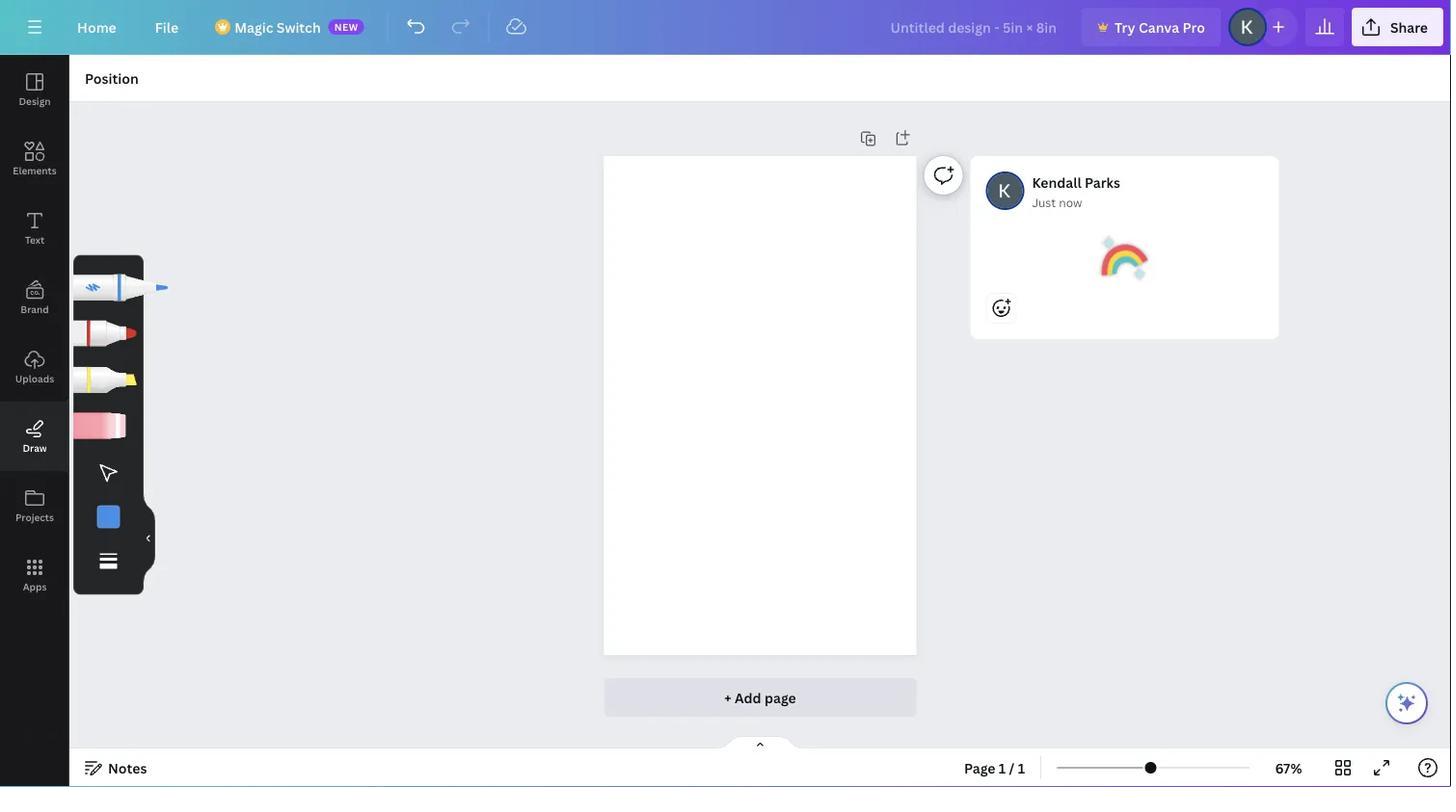 Task type: describe. For each thing, give the bounding box(es) containing it.
1 1 from the left
[[999, 759, 1006, 778]]

try canva pro button
[[1082, 8, 1220, 46]]

file
[[155, 18, 179, 36]]

elements button
[[0, 124, 69, 194]]

home link
[[62, 8, 132, 46]]

position button
[[77, 63, 146, 94]]

file button
[[140, 8, 194, 46]]

page
[[765, 689, 796, 707]]

uploads button
[[0, 333, 69, 402]]

side panel tab list
[[0, 55, 69, 610]]

text button
[[0, 194, 69, 263]]

hide image
[[143, 493, 155, 585]]

text
[[25, 233, 44, 246]]

brand
[[21, 303, 49, 316]]

+
[[724, 689, 731, 707]]

elements
[[13, 164, 57, 177]]

show pages image
[[714, 736, 807, 751]]

Design title text field
[[875, 8, 1074, 46]]

new
[[334, 20, 358, 33]]

magic
[[234, 18, 273, 36]]

pro
[[1183, 18, 1205, 36]]

page
[[964, 759, 995, 778]]

+ add page button
[[604, 679, 916, 717]]

magic switch
[[234, 18, 321, 36]]

67%
[[1275, 759, 1302, 778]]

uploads
[[15, 372, 54, 385]]

try
[[1115, 18, 1135, 36]]

notes
[[108, 759, 147, 778]]

design
[[19, 94, 51, 108]]

just
[[1032, 194, 1056, 210]]

67% button
[[1257, 753, 1320, 784]]

parks
[[1085, 173, 1120, 191]]

2 1 from the left
[[1018, 759, 1025, 778]]

brand button
[[0, 263, 69, 333]]



Task type: locate. For each thing, give the bounding box(es) containing it.
now
[[1059, 194, 1082, 210]]

1 left /
[[999, 759, 1006, 778]]

design button
[[0, 55, 69, 124]]

share button
[[1352, 8, 1443, 46]]

canva
[[1139, 18, 1179, 36]]

1
[[999, 759, 1006, 778], [1018, 759, 1025, 778]]

#2d90eb image
[[97, 506, 120, 529]]

kendall
[[1032, 173, 1081, 191]]

try canva pro
[[1115, 18, 1205, 36]]

home
[[77, 18, 116, 36]]

expressing gratitude image
[[1101, 235, 1148, 282]]

0 horizontal spatial 1
[[999, 759, 1006, 778]]

switch
[[277, 18, 321, 36]]

kendall parks list
[[970, 156, 1287, 401]]

apps
[[23, 580, 47, 593]]

/
[[1009, 759, 1015, 778]]

#2d90eb image
[[97, 506, 120, 529]]

canva assistant image
[[1395, 692, 1418, 715]]

draw
[[23, 442, 47, 455]]

1 right /
[[1018, 759, 1025, 778]]

main menu bar
[[0, 0, 1451, 55]]

kendall parks just now
[[1032, 173, 1120, 210]]

draw button
[[0, 402, 69, 471]]

1 horizontal spatial 1
[[1018, 759, 1025, 778]]

apps button
[[0, 541, 69, 610]]

projects
[[15, 511, 54, 524]]

share
[[1390, 18, 1428, 36]]

notes button
[[77, 753, 155, 784]]

position
[[85, 69, 139, 87]]

add
[[735, 689, 761, 707]]

page 1 / 1
[[964, 759, 1025, 778]]

projects button
[[0, 471, 69, 541]]

+ add page
[[724, 689, 796, 707]]



Task type: vqa. For each thing, say whether or not it's contained in the screenshot.
Features 'link'
no



